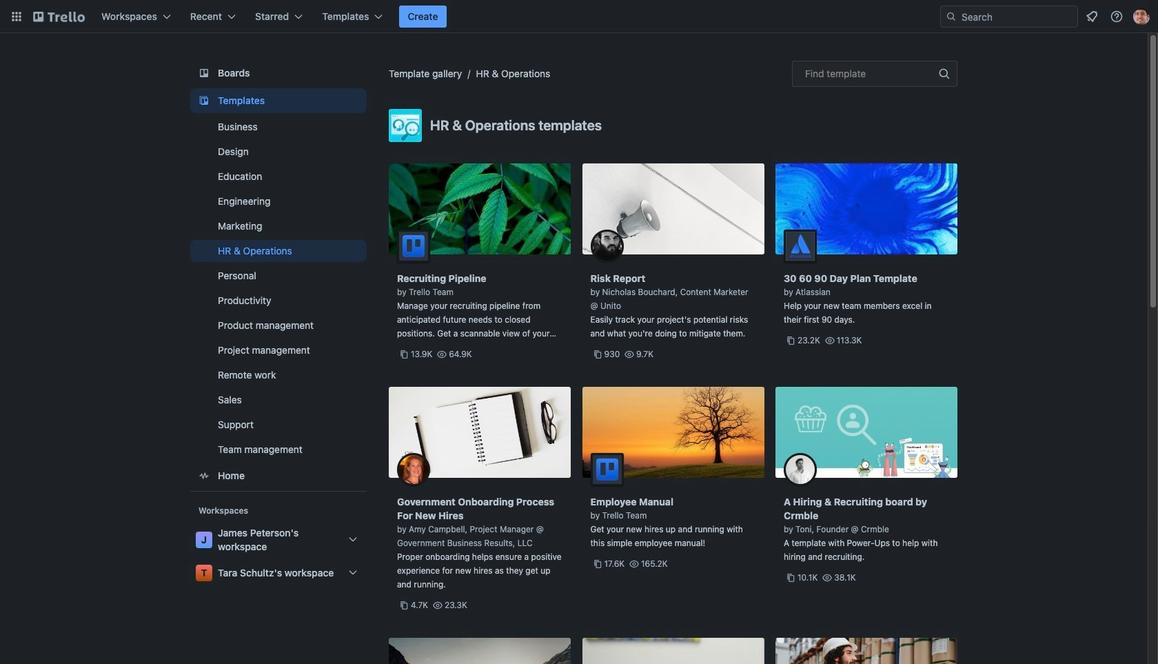 Task type: vqa. For each thing, say whether or not it's contained in the screenshot.
downgrade
no



Task type: locate. For each thing, give the bounding box(es) containing it.
back to home image
[[33, 6, 85, 28]]

hr & operations icon image
[[389, 109, 422, 142]]

primary element
[[0, 0, 1158, 33]]

home image
[[196, 468, 212, 484]]

atlassian image
[[784, 230, 817, 263]]

None field
[[792, 61, 958, 87]]



Task type: describe. For each thing, give the bounding box(es) containing it.
0 notifications image
[[1084, 8, 1101, 25]]

trello team image
[[591, 453, 624, 486]]

template board image
[[196, 92, 212, 109]]

amy campbell, project manager @ government business results, llc image
[[397, 453, 430, 486]]

board image
[[196, 65, 212, 81]]

nicholas bouchard, content marketer @ unito image
[[591, 230, 624, 263]]

search image
[[946, 11, 957, 22]]

james peterson (jamespeterson93) image
[[1134, 8, 1150, 25]]

open information menu image
[[1110, 10, 1124, 23]]

Search field
[[941, 6, 1079, 28]]

toni, founder @ crmble image
[[784, 453, 817, 486]]

trello team image
[[397, 230, 430, 263]]



